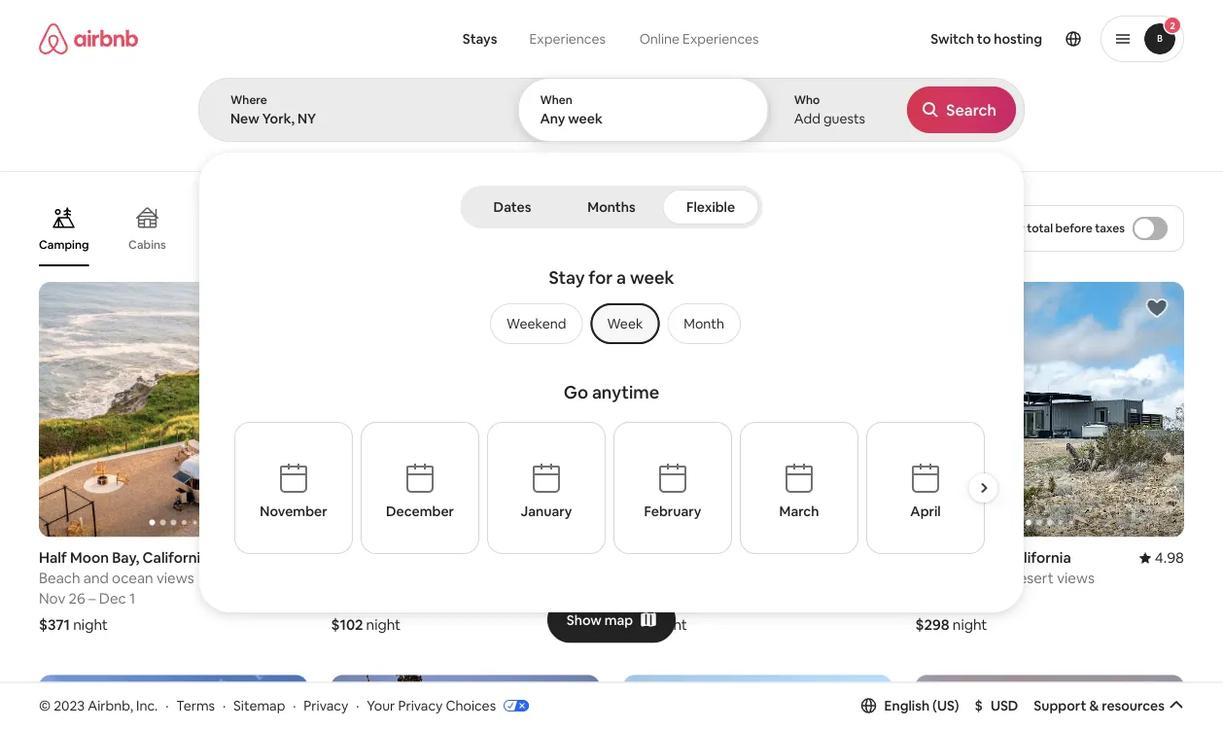 Task type: vqa. For each thing, say whether or not it's contained in the screenshot.
march button
yes



Task type: describe. For each thing, give the bounding box(es) containing it.
$371
[[39, 616, 70, 635]]

stay
[[549, 267, 585, 289]]

joshua
[[916, 549, 965, 568]]

© 2023 airbnb, inc. ·
[[39, 697, 169, 715]]

(us)
[[933, 697, 960, 715]]

show
[[567, 612, 602, 629]]

english (us) button
[[862, 697, 960, 715]]

4.99
[[279, 549, 308, 568]]

before
[[1056, 221, 1093, 236]]

stay for a week
[[549, 267, 675, 289]]

go anytime
[[564, 381, 660, 404]]

for
[[589, 267, 613, 289]]

dates
[[494, 198, 532, 216]]

january
[[521, 503, 572, 520]]

and inside half moon bay, california beach and ocean views nov 26 – dec 1 $371 night
[[83, 569, 109, 588]]

$298 night
[[916, 616, 988, 635]]

any
[[540, 110, 566, 127]]

privacy link
[[304, 697, 349, 715]]

2 · from the left
[[223, 697, 226, 715]]

display total before taxes button
[[969, 205, 1185, 252]]

terms
[[176, 697, 215, 715]]

$60
[[624, 616, 650, 635]]

who add guests
[[795, 92, 866, 127]]

bay,
[[112, 549, 139, 568]]

display total before taxes
[[985, 221, 1126, 236]]

go anytime group
[[234, 374, 1007, 588]]

anytime
[[592, 381, 660, 404]]

night inside half moon bay, california beach and ocean views nov 26 – dec 1 $371 night
[[73, 616, 108, 635]]

privacy inside your privacy choices link
[[398, 697, 443, 715]]

april button
[[866, 422, 985, 555]]

half moon bay, california beach and ocean views nov 26 – dec 1 $371 night
[[39, 549, 209, 635]]

valley,
[[376, 549, 419, 568]]

$102
[[331, 616, 363, 635]]

show map button
[[547, 597, 676, 644]]

week
[[607, 315, 643, 333]]

when any week
[[540, 92, 603, 127]]

4.98 out of 5 average rating image
[[1140, 549, 1185, 568]]

choices
[[446, 697, 496, 715]]

4.99 out of 5 average rating image
[[263, 549, 308, 568]]

and inside joshua tree, california mountain and desert views
[[982, 569, 1007, 588]]

flexible button
[[663, 190, 759, 225]]

guests
[[824, 110, 866, 127]]

switch to hosting link
[[920, 18, 1055, 59]]

where
[[231, 92, 267, 108]]

4.98
[[1156, 549, 1185, 568]]

add to wishlist: apple valley, utah image
[[561, 297, 585, 320]]

group inside stay for a week group
[[483, 304, 741, 344]]

add to wishlist: aguanga, california image
[[269, 690, 292, 714]]

utah
[[422, 549, 455, 568]]

half
[[39, 549, 67, 568]]

cabins
[[129, 237, 166, 252]]

weekend
[[507, 315, 567, 333]]

what can we help you find? tab list
[[447, 19, 623, 58]]

april
[[910, 503, 941, 520]]

add to wishlist: niland, california image
[[854, 690, 877, 714]]

month
[[684, 315, 725, 333]]

1 · from the left
[[166, 697, 169, 715]]

terms link
[[176, 697, 215, 715]]

nov
[[39, 590, 65, 609]]

when
[[540, 92, 573, 108]]

stays
[[463, 30, 498, 48]]

dates button
[[465, 190, 561, 225]]

ocean
[[112, 569, 153, 588]]

december button
[[360, 422, 479, 555]]

profile element
[[807, 0, 1185, 78]]

march button
[[740, 422, 859, 555]]

march
[[779, 503, 819, 520]]

4 · from the left
[[356, 697, 359, 715]]

stays button
[[447, 19, 513, 58]]

california inside joshua tree, california mountain and desert views
[[1006, 549, 1072, 568]]

january button
[[487, 422, 606, 555]]

english
[[885, 697, 930, 715]]

inc.
[[136, 697, 158, 715]]

november
[[260, 503, 327, 520]]

joshua tree, california mountain and desert views
[[916, 549, 1095, 588]]

december
[[386, 503, 454, 520]]

sitemap link
[[234, 697, 285, 715]]

olancha, california
[[624, 549, 753, 568]]

2 california from the left
[[687, 549, 753, 568]]

english (us)
[[885, 697, 960, 715]]

2 experiences from the left
[[683, 30, 759, 48]]

sitemap
[[234, 697, 285, 715]]

taxes
[[1096, 221, 1126, 236]]

views inside half moon bay, california beach and ocean views nov 26 – dec 1 $371 night
[[157, 569, 194, 588]]

resources
[[1102, 697, 1165, 715]]



Task type: locate. For each thing, give the bounding box(es) containing it.
switch to hosting
[[931, 30, 1043, 48]]

add to wishlist: miramonte, california image
[[1146, 690, 1169, 714]]

2 horizontal spatial california
[[1006, 549, 1072, 568]]

1 vertical spatial week
[[630, 267, 675, 289]]

1
[[129, 590, 136, 609]]

airbnb,
[[88, 697, 133, 715]]

flexible
[[687, 198, 736, 216]]

stays tab panel
[[198, 78, 1025, 613]]

views
[[157, 569, 194, 588], [1058, 569, 1095, 588]]

apple valley, utah
[[331, 549, 455, 568]]

and down tree,
[[982, 569, 1007, 588]]

desert
[[1010, 569, 1054, 588]]

3 night from the left
[[653, 616, 688, 635]]

week
[[568, 110, 603, 127], [630, 267, 675, 289]]

0 horizontal spatial views
[[157, 569, 194, 588]]

1 views from the left
[[157, 569, 194, 588]]

tree,
[[968, 549, 1003, 568]]

none search field containing stay for a week
[[198, 0, 1025, 613]]

· right inc.
[[166, 697, 169, 715]]

support & resources button
[[1035, 697, 1185, 715]]

· left your
[[356, 697, 359, 715]]

0 vertical spatial week
[[568, 110, 603, 127]]

1 horizontal spatial and
[[982, 569, 1007, 588]]

online experiences link
[[623, 19, 777, 58]]

your privacy choices
[[367, 697, 496, 715]]

group containing weekend
[[483, 304, 741, 344]]

tab list inside stays tab panel
[[465, 186, 759, 229]]

experiences right online
[[683, 30, 759, 48]]

tab list
[[465, 186, 759, 229]]

0 horizontal spatial week
[[568, 110, 603, 127]]

views inside joshua tree, california mountain and desert views
[[1058, 569, 1095, 588]]

who
[[795, 92, 821, 108]]

night for $102 night
[[366, 616, 401, 635]]

online experiences
[[640, 30, 759, 48]]

stay for a week group
[[296, 259, 928, 374]]

1 horizontal spatial views
[[1058, 569, 1095, 588]]

1 and from the left
[[83, 569, 109, 588]]

experiences inside button
[[530, 30, 606, 48]]

february
[[644, 503, 701, 520]]

california right olancha,
[[687, 549, 753, 568]]

mountain
[[916, 569, 979, 588]]

support
[[1035, 697, 1087, 715]]

night right $298
[[953, 616, 988, 635]]

0 horizontal spatial california
[[143, 549, 209, 568]]

moon
[[70, 549, 109, 568]]

support & resources
[[1035, 697, 1165, 715]]

2
[[1171, 19, 1176, 32]]

1 horizontal spatial experiences
[[683, 30, 759, 48]]

group
[[39, 191, 851, 267], [39, 282, 308, 538], [331, 282, 600, 538], [624, 282, 893, 538], [916, 282, 1185, 538], [483, 304, 741, 344], [39, 676, 308, 730], [331, 676, 600, 730], [624, 676, 893, 730], [916, 676, 1185, 730]]

&
[[1090, 697, 1100, 715]]

views right ocean
[[157, 569, 194, 588]]

0 horizontal spatial privacy
[[304, 697, 349, 715]]

$
[[975, 697, 984, 715]]

go
[[564, 381, 589, 404]]

switch
[[931, 30, 975, 48]]

california inside half moon bay, california beach and ocean views nov 26 – dec 1 $371 night
[[143, 549, 209, 568]]

2 views from the left
[[1058, 569, 1095, 588]]

experiences
[[530, 30, 606, 48], [683, 30, 759, 48]]

a
[[617, 267, 627, 289]]

night right $60
[[653, 616, 688, 635]]

night for $298 night
[[953, 616, 988, 635]]

2 privacy from the left
[[398, 697, 443, 715]]

4.92
[[571, 549, 600, 568]]

apple
[[331, 549, 372, 568]]

0 horizontal spatial and
[[83, 569, 109, 588]]

views right desert
[[1058, 569, 1095, 588]]

total
[[1028, 221, 1054, 236]]

your privacy choices link
[[367, 697, 529, 716]]

california up desert
[[1006, 549, 1072, 568]]

4 night from the left
[[953, 616, 988, 635]]

1 horizontal spatial week
[[630, 267, 675, 289]]

0 horizontal spatial experiences
[[530, 30, 606, 48]]

olancha,
[[624, 549, 684, 568]]

privacy right add to wishlist: aguanga, california icon
[[304, 697, 349, 715]]

night down –
[[73, 616, 108, 635]]

1 experiences from the left
[[530, 30, 606, 48]]

3 · from the left
[[293, 697, 296, 715]]

3 california from the left
[[1006, 549, 1072, 568]]

$ usd
[[975, 697, 1019, 715]]

·
[[166, 697, 169, 715], [223, 697, 226, 715], [293, 697, 296, 715], [356, 697, 359, 715]]

1 horizontal spatial privacy
[[398, 697, 443, 715]]

months
[[588, 198, 636, 216]]

display
[[985, 221, 1025, 236]]

experiences up when at top
[[530, 30, 606, 48]]

· right add to wishlist: aguanga, california icon
[[293, 697, 296, 715]]

terms · sitemap · privacy
[[176, 697, 349, 715]]

group containing camping
[[39, 191, 851, 267]]

tab list containing dates
[[465, 186, 759, 229]]

1 horizontal spatial california
[[687, 549, 753, 568]]

night right $102
[[366, 616, 401, 635]]

· right terms
[[223, 697, 226, 715]]

1 night from the left
[[73, 616, 108, 635]]

usd
[[991, 697, 1019, 715]]

week right any
[[568, 110, 603, 127]]

Where field
[[231, 110, 485, 127]]

and up –
[[83, 569, 109, 588]]

2 and from the left
[[982, 569, 1007, 588]]

your
[[367, 697, 395, 715]]

week inside group
[[630, 267, 675, 289]]

1 california from the left
[[143, 549, 209, 568]]

week right a
[[630, 267, 675, 289]]

privacy
[[304, 697, 349, 715], [398, 697, 443, 715]]

map
[[605, 612, 634, 629]]

week inside when any week
[[568, 110, 603, 127]]

$298
[[916, 616, 950, 635]]

©
[[39, 697, 51, 715]]

None search field
[[198, 0, 1025, 613]]

california up ocean
[[143, 549, 209, 568]]

dec
[[99, 590, 126, 609]]

2 button
[[1101, 16, 1185, 62]]

and
[[83, 569, 109, 588], [982, 569, 1007, 588]]

–
[[89, 590, 96, 609]]

february button
[[613, 422, 732, 555]]

experiences button
[[513, 19, 623, 58]]

california
[[143, 549, 209, 568], [687, 549, 753, 568], [1006, 549, 1072, 568]]

beach
[[39, 569, 80, 588]]

$60 night
[[624, 616, 688, 635]]

months button
[[565, 190, 659, 225]]

4.92 out of 5 average rating image
[[555, 549, 600, 568]]

show map
[[567, 612, 634, 629]]

night
[[73, 616, 108, 635], [366, 616, 401, 635], [653, 616, 688, 635], [953, 616, 988, 635]]

november button
[[234, 422, 353, 555]]

privacy right your
[[398, 697, 443, 715]]

1 privacy from the left
[[304, 697, 349, 715]]

2 night from the left
[[366, 616, 401, 635]]

night for $60 night
[[653, 616, 688, 635]]

add to wishlist: joshua tree, california image
[[1146, 297, 1169, 320]]

online
[[640, 30, 680, 48]]

2023
[[54, 697, 85, 715]]

to
[[978, 30, 992, 48]]



